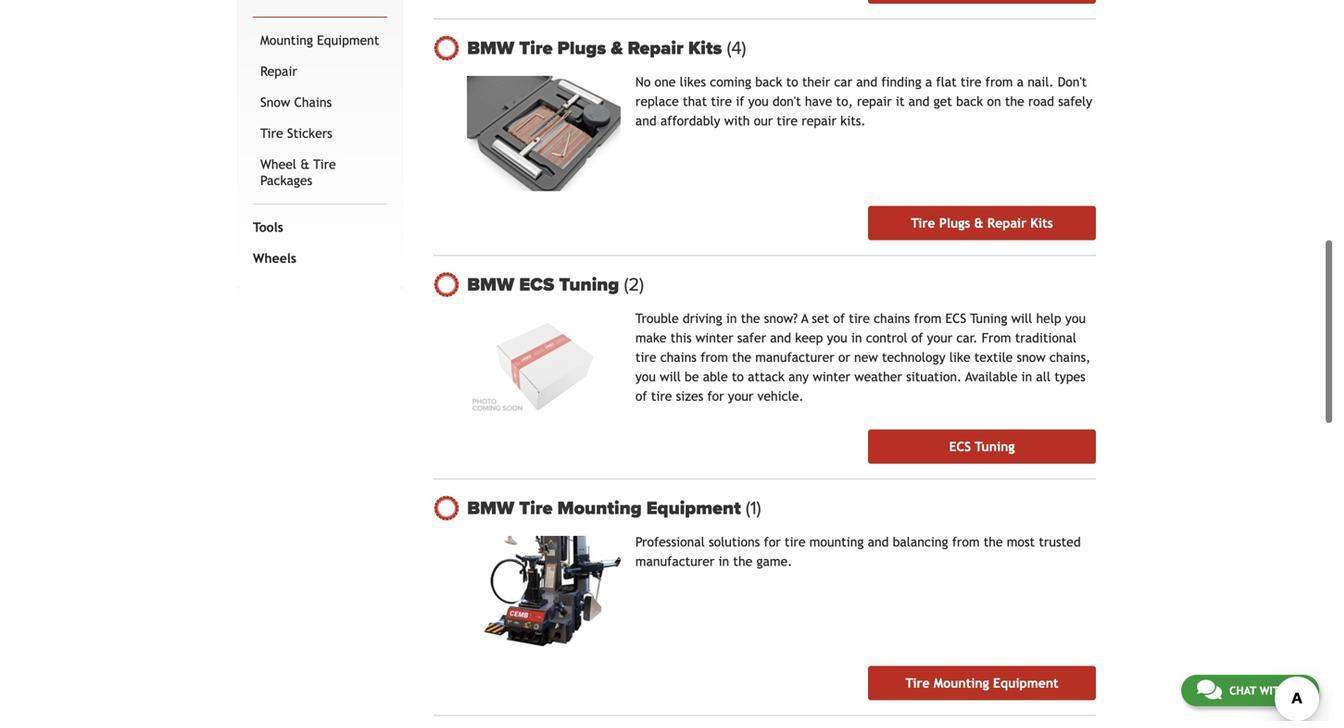 Task type: describe. For each thing, give the bounding box(es) containing it.
wheels
[[253, 251, 296, 266]]

1 vertical spatial mounting
[[557, 498, 642, 520]]

and right it
[[909, 94, 930, 109]]

tire inside "professional solutions for tire mounting and balancing from the most trusted manufacturer in the game."
[[785, 535, 806, 550]]

have
[[805, 94, 832, 109]]

0 vertical spatial tuning
[[559, 274, 619, 296]]

weather
[[855, 370, 902, 385]]

1 a from the left
[[926, 75, 932, 90]]

game.
[[757, 555, 793, 569]]

no
[[636, 75, 651, 90]]

0 vertical spatial plugs
[[557, 37, 606, 59]]

keep
[[795, 331, 823, 346]]

tire plugs & repair kits link
[[868, 206, 1096, 241]]

wheel
[[260, 157, 297, 172]]

for inside trouble driving in the snow?   a set of tire chains from ecs tuning will help you make this winter safer and keep you in control of your car.   from traditional tire chains from the manufacturer or new technology like textile snow chains, you will be able to attack any winter weather situation.   available in all types of tire sizes for your vehicle.
[[707, 389, 724, 404]]

from inside no one likes coming back to their car and finding a flat tire from a nail. don't replace that tire if you don't have to, repair it and get back on the road safely and affordably with our tire repair kits.
[[986, 75, 1013, 90]]

tire right flat
[[961, 75, 982, 90]]

tuning inside trouble driving in the snow?   a set of tire chains from ecs tuning will help you make this winter safer and keep you in control of your car.   from traditional tire chains from the manufacturer or new technology like textile snow chains, you will be able to attack any winter weather situation.   available in all types of tire sizes for your vehicle.
[[970, 311, 1008, 326]]

from up the able
[[701, 350, 728, 365]]

chat with us
[[1230, 685, 1304, 698]]

you down make
[[636, 370, 656, 385]]

bmw                                                                                    tire plugs & repair kits
[[467, 37, 727, 59]]

tires subcategories element
[[253, 17, 388, 205]]

and inside trouble driving in the snow?   a set of tire chains from ecs tuning will help you make this winter safer and keep you in control of your car.   from traditional tire chains from the manufacturer or new technology like textile snow chains, you will be able to attack any winter weather situation.   available in all types of tire sizes for your vehicle.
[[770, 331, 791, 346]]

snow chains
[[260, 95, 332, 110]]

2 horizontal spatial &
[[974, 216, 984, 231]]

a
[[802, 311, 808, 326]]

0 horizontal spatial will
[[660, 370, 681, 385]]

be
[[685, 370, 699, 385]]

the down solutions
[[733, 555, 753, 569]]

safer
[[737, 331, 766, 346]]

any
[[789, 370, 809, 385]]

the left most
[[984, 535, 1003, 550]]

tire plugs & repair kits
[[911, 216, 1053, 231]]

situation.
[[906, 370, 962, 385]]

replace
[[636, 94, 679, 109]]

mounting inside tires subcategories element
[[260, 33, 313, 48]]

snow
[[260, 95, 290, 110]]

chains
[[294, 95, 332, 110]]

to inside no one likes coming back to their car and finding a flat tire from a nail. don't replace that tire if you don't have to, repair it and get back on the road safely and affordably with our tire repair kits.
[[786, 75, 798, 90]]

the inside no one likes coming back to their car and finding a flat tire from a nail. don't replace that tire if you don't have to, repair it and get back on the road safely and affordably with our tire repair kits.
[[1005, 94, 1025, 109]]

to inside trouble driving in the snow?   a set of tire chains from ecs tuning will help you make this winter safer and keep you in control of your car.   from traditional tire chains from the manufacturer or new technology like textile snow chains, you will be able to attack any winter weather situation.   available in all types of tire sizes for your vehicle.
[[732, 370, 744, 385]]

car
[[834, 75, 853, 90]]

professional solutions for tire mounting and balancing from the most trusted manufacturer in the game.
[[636, 535, 1081, 569]]

technology
[[882, 350, 946, 365]]

bmw for bmw                                                                                    tire plugs & repair kits
[[467, 37, 514, 59]]

1 vertical spatial back
[[956, 94, 983, 109]]

sizes
[[676, 389, 704, 404]]

0 horizontal spatial kits
[[688, 37, 722, 59]]

safely
[[1058, 94, 1093, 109]]

new
[[854, 350, 878, 365]]

professional
[[636, 535, 705, 550]]

if
[[736, 94, 744, 109]]

no one likes coming back to their car and finding a flat tire from a nail. don't replace that tire if you don't have to, repair it and get back on the road safely and affordably with our tire repair kits.
[[636, 75, 1093, 128]]

you up or
[[827, 331, 848, 346]]

tire inside wheel & tire packages
[[313, 157, 336, 172]]

snow chains link
[[257, 87, 384, 118]]

in right driving
[[726, 311, 737, 326]]

driving
[[683, 311, 722, 326]]

1 vertical spatial your
[[728, 389, 754, 404]]

2 vertical spatial of
[[636, 389, 647, 404]]

bmw                                                                                    ecs tuning
[[467, 274, 624, 296]]

set
[[812, 311, 829, 326]]

to,
[[836, 94, 853, 109]]

us
[[1291, 685, 1304, 698]]

repair link
[[257, 56, 384, 87]]

vehicle.
[[758, 389, 804, 404]]

ecs tuning link
[[868, 430, 1096, 464]]

tire stickers link
[[257, 118, 384, 149]]

2 vertical spatial repair
[[988, 216, 1027, 231]]

tire mounting equipment
[[906, 676, 1059, 691]]

you right the help
[[1066, 311, 1086, 326]]

textile
[[975, 350, 1013, 365]]

you inside no one likes coming back to their car and finding a flat tire from a nail. don't replace that tire if you don't have to, repair it and get back on the road safely and affordably with our tire repair kits.
[[748, 94, 769, 109]]

packages
[[260, 173, 312, 188]]

tools
[[253, 220, 283, 235]]

or
[[838, 350, 851, 365]]

1 vertical spatial repair
[[802, 114, 837, 128]]

1 horizontal spatial kits
[[1031, 216, 1053, 231]]

solutions
[[709, 535, 760, 550]]

tire mounting equipment thumbnail image image
[[467, 537, 621, 652]]

types
[[1055, 370, 1086, 385]]

2 vertical spatial equipment
[[993, 676, 1059, 691]]

most
[[1007, 535, 1035, 550]]

snow?
[[764, 311, 798, 326]]

0 horizontal spatial winter
[[696, 331, 733, 346]]

affordably
[[661, 114, 721, 128]]

and inside "professional solutions for tire mounting and balancing from the most trusted manufacturer in the game."
[[868, 535, 889, 550]]

don't
[[773, 94, 801, 109]]

road
[[1028, 94, 1054, 109]]

ecs tuning
[[949, 440, 1015, 455]]

wheels link
[[249, 243, 384, 274]]

their
[[802, 75, 830, 90]]

ecs tuning thumbnail image image
[[467, 313, 621, 415]]

mounting
[[810, 535, 864, 550]]

tools link
[[249, 212, 384, 243]]

manufacturer inside trouble driving in the snow?   a set of tire chains from ecs tuning will help you make this winter safer and keep you in control of your car.   from traditional tire chains from the manufacturer or new technology like textile snow chains, you will be able to attack any winter weather situation.   available in all types of tire sizes for your vehicle.
[[755, 350, 835, 365]]

kits.
[[841, 114, 866, 128]]



Task type: vqa. For each thing, say whether or not it's contained in the screenshot.
the rightmost 'for'
yes



Task type: locate. For each thing, give the bounding box(es) containing it.
to right the able
[[732, 370, 744, 385]]

2 horizontal spatial of
[[912, 331, 923, 346]]

tuning up the from
[[970, 311, 1008, 326]]

ecs down situation.
[[949, 440, 971, 455]]

2 vertical spatial bmw
[[467, 498, 514, 520]]

0 vertical spatial repair
[[628, 37, 684, 59]]

for down the able
[[707, 389, 724, 404]]

from right balancing
[[952, 535, 980, 550]]

1 horizontal spatial will
[[1012, 311, 1033, 326]]

from up technology on the right
[[914, 311, 942, 326]]

tire
[[961, 75, 982, 90], [711, 94, 732, 109], [777, 114, 798, 128], [849, 311, 870, 326], [636, 350, 657, 365], [651, 389, 672, 404], [785, 535, 806, 550]]

tire left "sizes"
[[651, 389, 672, 404]]

1 vertical spatial kits
[[1031, 216, 1053, 231]]

will
[[1012, 311, 1033, 326], [660, 370, 681, 385]]

will left the help
[[1012, 311, 1033, 326]]

repair down have
[[802, 114, 837, 128]]

and right the mounting
[[868, 535, 889, 550]]

wheel & tire packages
[[260, 157, 336, 188]]

mounting
[[260, 33, 313, 48], [557, 498, 642, 520], [934, 676, 989, 691]]

with left us
[[1260, 685, 1287, 698]]

the down safer
[[732, 350, 751, 365]]

you right if
[[748, 94, 769, 109]]

1 horizontal spatial a
[[1017, 75, 1024, 90]]

a left nail.
[[1017, 75, 1024, 90]]

1 vertical spatial equipment
[[647, 498, 741, 520]]

tire up game.
[[785, 535, 806, 550]]

with
[[724, 114, 750, 128], [1260, 685, 1287, 698]]

in left all
[[1022, 370, 1032, 385]]

a
[[926, 75, 932, 90], [1017, 75, 1024, 90]]

ecs inside trouble driving in the snow?   a set of tire chains from ecs tuning will help you make this winter safer and keep you in control of your car.   from traditional tire chains from the manufacturer or new technology like textile snow chains, you will be able to attack any winter weather situation.   available in all types of tire sizes for your vehicle.
[[946, 311, 967, 326]]

available
[[966, 370, 1018, 385]]

1 vertical spatial will
[[660, 370, 681, 385]]

winter
[[696, 331, 733, 346], [813, 370, 851, 385]]

0 horizontal spatial mounting
[[260, 33, 313, 48]]

1 vertical spatial with
[[1260, 685, 1287, 698]]

repair
[[628, 37, 684, 59], [260, 64, 297, 79], [988, 216, 1027, 231]]

1 horizontal spatial back
[[956, 94, 983, 109]]

1 horizontal spatial for
[[764, 535, 781, 550]]

tuning
[[559, 274, 619, 296], [970, 311, 1008, 326], [975, 440, 1015, 455]]

0 vertical spatial chains
[[874, 311, 910, 326]]

with down if
[[724, 114, 750, 128]]

1 horizontal spatial mounting
[[557, 498, 642, 520]]

0 horizontal spatial repair
[[802, 114, 837, 128]]

for up game.
[[764, 535, 781, 550]]

0 horizontal spatial of
[[636, 389, 647, 404]]

back up don't
[[755, 75, 782, 90]]

bmw                                                                                    tire mounting equipment
[[467, 498, 746, 520]]

balancing
[[893, 535, 948, 550]]

0 vertical spatial repair
[[857, 94, 892, 109]]

from up on
[[986, 75, 1013, 90]]

your
[[927, 331, 953, 346], [728, 389, 754, 404]]

in down solutions
[[719, 555, 729, 569]]

tuning up ecs tuning thumbnail image on the left
[[559, 274, 619, 296]]

from
[[982, 331, 1011, 346]]

winter down driving
[[696, 331, 733, 346]]

tire down don't
[[777, 114, 798, 128]]

a left flat
[[926, 75, 932, 90]]

with inside no one likes coming back to their car and finding a flat tire from a nail. don't replace that tire if you don't have to, repair it and get back on the road safely and affordably with our tire repair kits.
[[724, 114, 750, 128]]

for
[[707, 389, 724, 404], [764, 535, 781, 550]]

bmw                                                                                    tire plugs & repair kits link
[[467, 37, 1096, 59]]

will left be
[[660, 370, 681, 385]]

0 horizontal spatial back
[[755, 75, 782, 90]]

1 horizontal spatial plugs
[[939, 216, 971, 231]]

on
[[987, 94, 1001, 109]]

and down snow?
[[770, 331, 791, 346]]

0 horizontal spatial manufacturer
[[636, 555, 715, 569]]

nail.
[[1028, 75, 1054, 90]]

0 horizontal spatial &
[[300, 157, 310, 172]]

the
[[1005, 94, 1025, 109], [741, 311, 760, 326], [732, 350, 751, 365], [984, 535, 1003, 550], [733, 555, 753, 569]]

of up technology on the right
[[912, 331, 923, 346]]

0 horizontal spatial your
[[728, 389, 754, 404]]

1 horizontal spatial your
[[927, 331, 953, 346]]

0 vertical spatial &
[[611, 37, 623, 59]]

tire down make
[[636, 350, 657, 365]]

0 horizontal spatial to
[[732, 370, 744, 385]]

bmw
[[467, 37, 514, 59], [467, 274, 514, 296], [467, 498, 514, 520]]

1 horizontal spatial &
[[611, 37, 623, 59]]

0 vertical spatial back
[[755, 75, 782, 90]]

manufacturer down professional
[[636, 555, 715, 569]]

trouble driving in the snow?   a set of tire chains from ecs tuning will help you make this winter safer and keep you in control of your car.   from traditional tire chains from the manufacturer or new technology like textile snow chains, you will be able to attack any winter weather situation.   available in all types of tire sizes for your vehicle.
[[636, 311, 1091, 404]]

0 horizontal spatial equipment
[[317, 33, 379, 48]]

& inside wheel & tire packages
[[300, 157, 310, 172]]

repair inside "link"
[[260, 64, 297, 79]]

0 vertical spatial ecs
[[519, 274, 555, 296]]

ecs up ecs tuning thumbnail image on the left
[[519, 274, 555, 296]]

equipment
[[317, 33, 379, 48], [647, 498, 741, 520], [993, 676, 1059, 691]]

of
[[833, 311, 845, 326], [912, 331, 923, 346], [636, 389, 647, 404]]

0 horizontal spatial chains
[[660, 350, 697, 365]]

0 vertical spatial of
[[833, 311, 845, 326]]

1 horizontal spatial winter
[[813, 370, 851, 385]]

1 horizontal spatial to
[[786, 75, 798, 90]]

you
[[748, 94, 769, 109], [1066, 311, 1086, 326], [827, 331, 848, 346], [636, 370, 656, 385]]

1 vertical spatial bmw
[[467, 274, 514, 296]]

and down the replace
[[636, 114, 657, 128]]

0 vertical spatial will
[[1012, 311, 1033, 326]]

0 horizontal spatial plugs
[[557, 37, 606, 59]]

chains,
[[1050, 350, 1091, 365]]

2 horizontal spatial mounting
[[934, 676, 989, 691]]

trusted
[[1039, 535, 1081, 550]]

for inside "professional solutions for tire mounting and balancing from the most trusted manufacturer in the game."
[[764, 535, 781, 550]]

0 vertical spatial equipment
[[317, 33, 379, 48]]

of right set
[[833, 311, 845, 326]]

it
[[896, 94, 905, 109]]

1 vertical spatial chains
[[660, 350, 697, 365]]

control
[[866, 331, 908, 346]]

1 horizontal spatial equipment
[[647, 498, 741, 520]]

chains
[[874, 311, 910, 326], [660, 350, 697, 365]]

2 vertical spatial tuning
[[975, 440, 1015, 455]]

0 vertical spatial manufacturer
[[755, 350, 835, 365]]

0 vertical spatial bmw
[[467, 37, 514, 59]]

1 vertical spatial tuning
[[970, 311, 1008, 326]]

the up safer
[[741, 311, 760, 326]]

and
[[856, 75, 878, 90], [909, 94, 930, 109], [636, 114, 657, 128], [770, 331, 791, 346], [868, 535, 889, 550]]

1 horizontal spatial repair
[[857, 94, 892, 109]]

1 vertical spatial of
[[912, 331, 923, 346]]

tire stickers
[[260, 126, 333, 141]]

comments image
[[1197, 679, 1222, 701]]

our
[[754, 114, 773, 128]]

bmw                                                                                    ecs tuning link
[[467, 274, 1096, 296]]

coming
[[710, 75, 752, 90]]

don't
[[1058, 75, 1087, 90]]

1 horizontal spatial of
[[833, 311, 845, 326]]

1 vertical spatial repair
[[260, 64, 297, 79]]

from inside "professional solutions for tire mounting and balancing from the most trusted manufacturer in the game."
[[952, 535, 980, 550]]

back left on
[[956, 94, 983, 109]]

1 horizontal spatial with
[[1260, 685, 1287, 698]]

trouble
[[636, 311, 679, 326]]

2 vertical spatial &
[[974, 216, 984, 231]]

1 horizontal spatial repair
[[628, 37, 684, 59]]

1 vertical spatial winter
[[813, 370, 851, 385]]

&
[[611, 37, 623, 59], [300, 157, 310, 172], [974, 216, 984, 231]]

traditional
[[1015, 331, 1077, 346]]

2 horizontal spatial equipment
[[993, 676, 1059, 691]]

0 vertical spatial your
[[927, 331, 953, 346]]

get
[[934, 94, 952, 109]]

repair left it
[[857, 94, 892, 109]]

1 vertical spatial for
[[764, 535, 781, 550]]

tire plugs & repair kits thumbnail image image
[[467, 76, 621, 191]]

2 vertical spatial ecs
[[949, 440, 971, 455]]

help
[[1036, 311, 1062, 326]]

0 horizontal spatial with
[[724, 114, 750, 128]]

stickers
[[287, 126, 333, 141]]

bmw for bmw                                                                                    tire mounting equipment
[[467, 498, 514, 520]]

chains down this
[[660, 350, 697, 365]]

flat
[[936, 75, 957, 90]]

able
[[703, 370, 728, 385]]

1 vertical spatial ecs
[[946, 311, 967, 326]]

this
[[671, 331, 692, 346]]

back
[[755, 75, 782, 90], [956, 94, 983, 109]]

tuning down available
[[975, 440, 1015, 455]]

in up new
[[851, 331, 862, 346]]

0 vertical spatial for
[[707, 389, 724, 404]]

finding
[[882, 75, 922, 90]]

wheel & tire packages link
[[257, 149, 384, 196]]

1 vertical spatial manufacturer
[[636, 555, 715, 569]]

bmw                                                                                    tire mounting equipment link
[[467, 498, 1096, 520]]

in
[[726, 311, 737, 326], [851, 331, 862, 346], [1022, 370, 1032, 385], [719, 555, 729, 569]]

tire up control
[[849, 311, 870, 326]]

0 vertical spatial to
[[786, 75, 798, 90]]

0 vertical spatial winter
[[696, 331, 733, 346]]

that
[[683, 94, 707, 109]]

likes
[[680, 75, 706, 90]]

bmw for bmw                                                                                    ecs tuning
[[467, 274, 514, 296]]

0 horizontal spatial a
[[926, 75, 932, 90]]

1 horizontal spatial chains
[[874, 311, 910, 326]]

manufacturer up any
[[755, 350, 835, 365]]

repair
[[857, 94, 892, 109], [802, 114, 837, 128]]

the right on
[[1005, 94, 1025, 109]]

0 vertical spatial mounting
[[260, 33, 313, 48]]

tire
[[519, 37, 553, 59], [260, 126, 283, 141], [313, 157, 336, 172], [911, 216, 935, 231], [519, 498, 553, 520], [906, 676, 930, 691]]

equipment inside tires subcategories element
[[317, 33, 379, 48]]

tuning inside the ecs tuning link
[[975, 440, 1015, 455]]

3 bmw from the top
[[467, 498, 514, 520]]

2 a from the left
[[1017, 75, 1024, 90]]

winter down or
[[813, 370, 851, 385]]

1 bmw from the top
[[467, 37, 514, 59]]

0 horizontal spatial repair
[[260, 64, 297, 79]]

1 vertical spatial plugs
[[939, 216, 971, 231]]

chains up control
[[874, 311, 910, 326]]

mounting equipment link
[[257, 25, 384, 56]]

2 bmw from the top
[[467, 274, 514, 296]]

one
[[655, 75, 676, 90]]

all
[[1036, 370, 1051, 385]]

0 horizontal spatial for
[[707, 389, 724, 404]]

0 vertical spatial with
[[724, 114, 750, 128]]

chat with us link
[[1181, 676, 1320, 707]]

your down attack at the bottom
[[728, 389, 754, 404]]

and right car
[[856, 75, 878, 90]]

2 vertical spatial mounting
[[934, 676, 989, 691]]

2 horizontal spatial repair
[[988, 216, 1027, 231]]

chat
[[1230, 685, 1257, 698]]

make
[[636, 331, 667, 346]]

tire mounting equipment link
[[868, 667, 1096, 701]]

of left "sizes"
[[636, 389, 647, 404]]

tire left if
[[711, 94, 732, 109]]

like
[[950, 350, 971, 365]]

attack
[[748, 370, 785, 385]]

manufacturer inside "professional solutions for tire mounting and balancing from the most trusted manufacturer in the game."
[[636, 555, 715, 569]]

1 vertical spatial to
[[732, 370, 744, 385]]

your left the car.
[[927, 331, 953, 346]]

to up don't
[[786, 75, 798, 90]]

1 vertical spatial &
[[300, 157, 310, 172]]

mounting equipment
[[260, 33, 379, 48]]

car.
[[957, 331, 978, 346]]

in inside "professional solutions for tire mounting and balancing from the most trusted manufacturer in the game."
[[719, 555, 729, 569]]

0 vertical spatial kits
[[688, 37, 722, 59]]

snow
[[1017, 350, 1046, 365]]

1 horizontal spatial manufacturer
[[755, 350, 835, 365]]

ecs up the car.
[[946, 311, 967, 326]]



